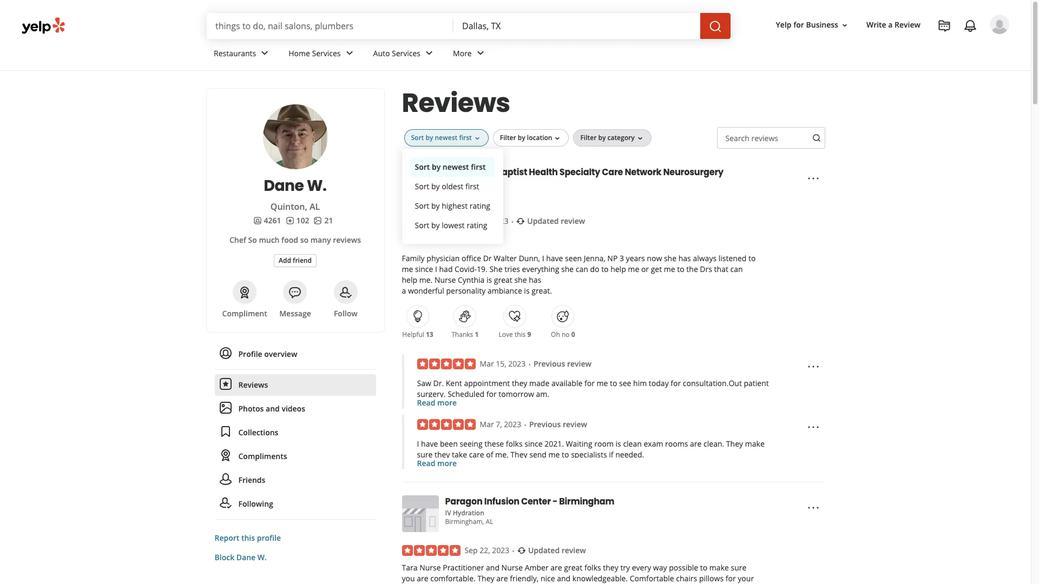 Task type: describe. For each thing, give the bounding box(es) containing it.
sort by newest first for sort by newest first button
[[415, 162, 486, 172]]

covid-
[[455, 265, 477, 275]]

2 vertical spatial and
[[557, 574, 571, 585]]

following link
[[215, 494, 376, 516]]

to right do
[[602, 265, 609, 275]]

review up waiting at the bottom right of the page
[[563, 420, 588, 430]]

a inside the family physician office dr walter dunn, i have seen jenna, np 3 years now she has always listened to me since i had covid-19. she tries everything she can do to help me or get me  to the drs that can help me. nurse cynthia is great she has a wonderful personality ambiance is great.
[[402, 286, 406, 296]]

1 horizontal spatial help
[[611, 265, 627, 275]]

1 vertical spatial reviews
[[333, 235, 361, 245]]

reviews link
[[215, 375, 376, 396]]

(13 reactions) element
[[426, 331, 434, 340]]

great inside the family physician office dr walter dunn, i have seen jenna, np 3 years now she has always listened to me since i had covid-19. she tries everything she can do to help me or get me  to the drs that can help me. nurse cynthia is great she has a wonderful personality ambiance is great.
[[494, 275, 513, 286]]

updated for center
[[529, 546, 560, 556]]

16 review v2 image
[[286, 217, 294, 225]]

13
[[426, 331, 434, 340]]

al inside dane w. quinton, al
[[310, 201, 320, 213]]

auto services
[[373, 48, 421, 58]]

block dane w.
[[215, 553, 267, 563]]

oct 13, 2023
[[465, 216, 509, 226]]

him
[[634, 379, 647, 389]]

(1 reaction) element
[[475, 331, 479, 340]]

specialists
[[571, 450, 608, 461]]

2023 for mar 7, 2023
[[504, 420, 522, 430]]

rating for sort by lowest rating
[[467, 220, 488, 231]]

19.
[[477, 265, 488, 275]]

compliments
[[239, 452, 287, 462]]

they inside i have been seeing these folks since 2021. waiting room is clean exam rooms are clean. they make sure they take care of me. they send me to specialists if needed. read more
[[435, 450, 450, 461]]

menu image for saw dr. kent appointment they made available for me to see him today for consultation.out patient surgery. scheduled for tomorrow am.
[[807, 361, 820, 374]]

me inside saw dr. kent appointment they made available for me to see him today for consultation.out patient surgery. scheduled for tomorrow am. read more
[[597, 379, 608, 389]]

helpful
[[403, 331, 425, 340]]

business
[[807, 20, 839, 30]]

she
[[490, 265, 503, 275]]

write a review link
[[863, 15, 926, 35]]

16 chevron down v2 image for yelp for business
[[841, 21, 850, 30]]

folks inside i have been seeing these folks since 2021. waiting room is clean exam rooms are clean. they make sure they take care of me. they send me to specialists if needed. read more
[[506, 439, 523, 450]]

24 compliment v2 image
[[219, 450, 232, 463]]

24 chevron down v2 image for auto services
[[423, 47, 436, 60]]

cynthia
[[458, 275, 485, 286]]

photos and videos link
[[215, 399, 376, 420]]

thanks 1
[[452, 331, 479, 340]]

16 chevron down v2 image for filter by location
[[554, 134, 562, 143]]

physician
[[427, 254, 460, 264]]

yelp for business button
[[772, 15, 854, 35]]

category
[[608, 133, 635, 143]]

no
[[562, 331, 570, 340]]

now
[[647, 254, 663, 264]]

to right listened
[[749, 254, 756, 264]]

sort for sort by highest rating button
[[415, 201, 430, 211]]

message image
[[289, 286, 302, 299]]

sort by lowest rating
[[415, 220, 488, 231]]

0 vertical spatial has
[[679, 254, 692, 264]]

by for sort by lowest rating button
[[432, 220, 440, 231]]

have inside i have been seeing these folks since 2021. waiting room is clean exam rooms are clean. they make sure they take care of me. they send me to specialists if needed. read more
[[421, 439, 438, 450]]

love
[[499, 331, 513, 340]]

dane inside dane w. quinton, al
[[264, 175, 304, 197]]

me right get
[[664, 265, 676, 275]]

brookwood
[[446, 166, 495, 179]]

search image
[[813, 134, 821, 143]]

rating for sort by highest rating
[[470, 201, 491, 211]]

mar for mar 7, 2023
[[480, 420, 494, 430]]

great inside tara nurse practitioner and nurse amber are great folks they try every way possible to make sure you are comfortable. they are friendly, nice and knowledgeable. comfortable chairs pillows for you
[[565, 564, 583, 574]]

been
[[440, 439, 458, 450]]

0 horizontal spatial w.
[[258, 553, 267, 563]]

family
[[402, 254, 425, 264]]

saw
[[417, 379, 432, 389]]

24 profile v2 image
[[219, 347, 232, 360]]

personality
[[447, 286, 486, 296]]

sort by newest first for sort by newest first dropdown button
[[411, 133, 472, 143]]

friends link
[[215, 470, 376, 492]]

previous review for since
[[530, 420, 588, 430]]

oh no 0
[[551, 331, 576, 340]]

home services link
[[280, 39, 365, 70]]

folks inside tara nurse practitioner and nurse amber are great folks they try every way possible to make sure you are comfortable. they are friendly, nice and knowledgeable. comfortable chairs pillows for you
[[585, 564, 602, 574]]

sort for sort by lowest rating button
[[415, 220, 430, 231]]

nurse right tara
[[420, 564, 441, 574]]

make inside i have been seeing these folks since 2021. waiting room is clean exam rooms are clean. they make sure they take care of me. they send me to specialists if needed. read more
[[746, 439, 765, 450]]

wonderful
[[408, 286, 445, 296]]

great.
[[532, 286, 552, 296]]

scheduled
[[448, 390, 485, 400]]

4261
[[264, 216, 281, 226]]

mar for mar 15, 2023
[[480, 359, 494, 370]]

ambiance
[[488, 286, 523, 296]]

16 photos v2 image
[[314, 217, 323, 225]]

auto
[[373, 48, 390, 58]]

more inside i have been seeing these folks since 2021. waiting room is clean exam rooms are clean. they make sure they take care of me. they send me to specialists if needed. read more
[[438, 459, 457, 469]]

Near text field
[[463, 20, 692, 32]]

2023 for oct 13, 2023
[[492, 216, 509, 226]]

review up seen
[[561, 216, 586, 226]]

they inside tara nurse practitioner and nurse amber are great folks they try every way possible to make sure you are comfortable. they are friendly, nice and knowledgeable. comfortable chairs pillows for you
[[604, 564, 619, 574]]

nurse up friendly,
[[502, 564, 523, 574]]

every
[[632, 564, 652, 574]]

tries
[[505, 265, 520, 275]]

are right you at the left of the page
[[417, 574, 429, 585]]

to inside saw dr. kent appointment they made available for me to see him today for consultation.out patient surgery. scheduled for tomorrow am. read more
[[610, 379, 618, 389]]

hospitals
[[446, 179, 475, 188]]

the
[[687, 265, 699, 275]]

oldest
[[442, 181, 464, 192]]

they inside tara nurse practitioner and nurse amber are great folks they try every way possible to make sure you are comfortable. they are friendly, nice and knowledgeable. comfortable chairs pillows for you
[[478, 574, 495, 585]]

so
[[248, 235, 257, 245]]

me down the family
[[402, 265, 413, 275]]

maria w. image
[[991, 15, 1010, 34]]

15,
[[496, 359, 507, 370]]

by for sort by newest first dropdown button
[[426, 133, 434, 143]]

first for sort by newest first dropdown button
[[460, 133, 472, 143]]

add friend
[[279, 256, 312, 265]]

-
[[553, 496, 558, 509]]

1 vertical spatial i
[[435, 265, 438, 275]]

sure inside i have been seeing these folks since 2021. waiting room is clean exam rooms are clean. they make sure they take care of me. they send me to specialists if needed. read more
[[417, 450, 433, 461]]

reviews menu item
[[215, 375, 376, 396]]

more inside saw dr. kent appointment they made available for me to see him today for consultation.out patient surgery. scheduled for tomorrow am. read more
[[438, 398, 457, 409]]

0 vertical spatial i
[[543, 254, 545, 264]]

1 horizontal spatial is
[[525, 286, 530, 296]]

review up tara nurse practitioner and nurse amber are great folks they try every way possible to make sure you are comfortable. they are friendly, nice and knowledgeable. comfortable chairs pillows for you
[[562, 546, 586, 556]]

friends
[[239, 476, 266, 486]]

filters group
[[402, 130, 654, 244]]

comfortable
[[630, 574, 675, 585]]

read inside i have been seeing these folks since 2021. waiting room is clean exam rooms are clean. they make sure they take care of me. they send me to specialists if needed. read more
[[417, 459, 436, 469]]

5 star rating image for sep 22, 2023
[[402, 546, 461, 557]]

collections
[[239, 428, 279, 438]]

for down appointment
[[487, 390, 497, 400]]

notifications image
[[965, 19, 978, 32]]

follow image
[[340, 286, 353, 299]]

22,
[[480, 546, 491, 556]]

to left the
[[678, 265, 685, 275]]

search image
[[710, 20, 723, 33]]

5 star rating image for mar 15, 2023
[[417, 359, 476, 370]]

1 horizontal spatial reviews
[[752, 133, 779, 144]]

0 vertical spatial reviews
[[402, 85, 511, 121]]

care
[[469, 450, 485, 461]]

updated review for -
[[529, 546, 586, 556]]

write
[[867, 20, 887, 30]]

add
[[279, 256, 291, 265]]

following
[[239, 499, 273, 510]]

me. inside i have been seeing these folks since 2021. waiting room is clean exam rooms are clean. they make sure they take care of me. they send me to specialists if needed. read more
[[496, 450, 509, 461]]

neurosurgery
[[664, 166, 724, 179]]

surgery.
[[417, 390, 446, 400]]

saw dr. kent appointment they made available for me to see him today for consultation.out patient surgery. scheduled for tomorrow am. read more
[[417, 379, 770, 409]]

1 can from the left
[[576, 265, 589, 275]]

2023 for sep 22, 2023
[[493, 546, 510, 556]]

kent
[[446, 379, 462, 389]]

sort by newest first button
[[404, 130, 489, 147]]

send
[[530, 450, 547, 461]]

previous for since
[[530, 420, 561, 430]]

restaurants link
[[205, 39, 280, 70]]

sort by oldest first
[[415, 181, 480, 192]]

sep
[[465, 546, 478, 556]]

al inside brookwood baptist health specialty care network neurosurgery hospitals birmingham, al
[[486, 188, 494, 197]]

iv hydration link
[[446, 509, 485, 519]]

compliment image
[[238, 286, 251, 299]]

newest for sort by newest first dropdown button
[[435, 133, 458, 143]]

16 update v2 image for baptist
[[517, 217, 526, 226]]

newest for sort by newest first button
[[443, 162, 469, 172]]

are inside i have been seeing these folks since 2021. waiting room is clean exam rooms are clean. they make sure they take care of me. they send me to specialists if needed. read more
[[691, 439, 702, 450]]

is inside i have been seeing these folks since 2021. waiting room is clean exam rooms are clean. they make sure they take care of me. they send me to specialists if needed. read more
[[616, 439, 622, 450]]

following menu item
[[215, 494, 376, 521]]

chef  so much food so many reviews
[[230, 235, 361, 245]]

al inside paragon infusion center - birmingham iv hydration birmingham, al
[[486, 518, 494, 527]]

baptist
[[496, 166, 528, 179]]

dr.
[[434, 379, 444, 389]]

1 horizontal spatial and
[[486, 564, 500, 574]]

sort by lowest rating button
[[411, 216, 495, 235]]

much
[[259, 235, 280, 245]]

sort for sort by oldest first button
[[415, 181, 430, 192]]

profile overview menu item
[[215, 344, 376, 370]]

compliments link
[[215, 446, 376, 468]]

comfortable.
[[431, 574, 476, 585]]

by for sort by oldest first button
[[432, 181, 440, 192]]

specialty
[[560, 166, 601, 179]]

read inside saw dr. kent appointment they made available for me to see him today for consultation.out patient surgery. scheduled for tomorrow am. read more
[[417, 398, 436, 409]]

available
[[552, 379, 583, 389]]



Task type: locate. For each thing, give the bounding box(es) containing it.
24 chevron down v2 image
[[258, 47, 271, 60], [343, 47, 356, 60], [423, 47, 436, 60], [474, 47, 487, 60]]

read left take
[[417, 459, 436, 469]]

24 chevron down v2 image inside auto services link
[[423, 47, 436, 60]]

filter left category
[[581, 133, 597, 143]]

None field
[[216, 20, 445, 32], [463, 20, 692, 32]]

24 review v2 image
[[219, 378, 232, 391]]

1 vertical spatial this
[[242, 534, 255, 544]]

16 chevron down v2 image inside filter by category dropdown button
[[636, 134, 645, 143]]

for inside tara nurse practitioner and nurse amber are great folks they try every way possible to make sure you are comfortable. they are friendly, nice and knowledgeable. comfortable chairs pillows for you
[[726, 574, 736, 585]]

24 chevron down v2 image for restaurants
[[258, 47, 271, 60]]

me down years
[[628, 265, 640, 275]]

2 filter from the left
[[581, 133, 597, 143]]

16 chevron down v2 image right location
[[554, 134, 562, 143]]

seen
[[566, 254, 582, 264]]

Find text field
[[216, 20, 445, 32]]

0 horizontal spatial sure
[[417, 450, 433, 461]]

2023 right 13, on the left top of the page
[[492, 216, 509, 226]]

more down been
[[438, 459, 457, 469]]

first for sort by newest first button
[[471, 162, 486, 172]]

make inside tara nurse practitioner and nurse amber are great folks they try every way possible to make sure you are comfortable. they are friendly, nice and knowledgeable. comfortable chairs pillows for you
[[710, 564, 730, 574]]

user actions element
[[768, 14, 1025, 80]]

they down practitioner at the bottom left of page
[[478, 574, 495, 585]]

i have been seeing these folks since 2021. waiting room is clean exam rooms are clean. they make sure they take care of me. they send me to specialists if needed. read more
[[417, 439, 765, 469]]

2 read more button from the top
[[417, 459, 457, 470]]

folks up knowledgeable.
[[585, 564, 602, 574]]

0 vertical spatial dane
[[264, 175, 304, 197]]

2 services from the left
[[392, 48, 421, 58]]

(9 reactions) element
[[528, 331, 531, 340]]

by up sort by oldest first
[[432, 162, 441, 172]]

birmingham, up the highest
[[446, 188, 484, 197]]

have inside the family physician office dr walter dunn, i have seen jenna, np 3 years now she has always listened to me since i had covid-19. she tries everything she can do to help me or get me  to the drs that can help me. nurse cynthia is great she has a wonderful personality ambiance is great.
[[547, 254, 564, 264]]

2 menu image from the top
[[807, 361, 820, 374]]

they left "try"
[[604, 564, 619, 574]]

years
[[626, 254, 645, 264]]

lowest
[[442, 220, 465, 231]]

sort by newest first up sort by newest first button
[[411, 133, 472, 143]]

16 update v2 image for infusion
[[518, 547, 526, 556]]

are left friendly,
[[497, 574, 508, 585]]

me down 2021.
[[549, 450, 560, 461]]

rating right 'lowest'
[[467, 220, 488, 231]]

16 chevron down v2 image inside sort by newest first dropdown button
[[473, 134, 482, 143]]

1 vertical spatial dane
[[237, 553, 256, 563]]

2 horizontal spatial they
[[727, 439, 744, 450]]

these
[[485, 439, 504, 450]]

by left 'lowest'
[[432, 220, 440, 231]]

16 chevron down v2 image
[[841, 21, 850, 30], [473, 134, 482, 143]]

1 read from the top
[[417, 398, 436, 409]]

0 vertical spatial read more button
[[417, 398, 457, 409]]

great
[[494, 275, 513, 286], [565, 564, 583, 574]]

by inside sort by lowest rating button
[[432, 220, 440, 231]]

1 vertical spatial read
[[417, 459, 436, 469]]

me. inside the family physician office dr walter dunn, i have seen jenna, np 3 years now she has always listened to me since i had covid-19. she tries everything she can do to help me or get me  to the drs that can help me. nurse cynthia is great she has a wonderful personality ambiance is great.
[[420, 275, 433, 286]]

services for home services
[[312, 48, 341, 58]]

more down kent
[[438, 398, 457, 409]]

1 vertical spatial great
[[565, 564, 583, 574]]

filter by location button
[[493, 130, 570, 147]]

1 services from the left
[[312, 48, 341, 58]]

24 chevron down v2 image left auto
[[343, 47, 356, 60]]

previous review
[[534, 359, 592, 370], [530, 420, 588, 430]]

birmingham, inside brookwood baptist health specialty care network neurosurgery hospitals birmingham, al
[[446, 188, 484, 197]]

16 chevron down v2 image for filter by category
[[636, 134, 645, 143]]

paragon infusion center - birmingham iv hydration birmingham, al
[[446, 496, 615, 527]]

birmingham, inside paragon infusion center - birmingham iv hydration birmingham, al
[[446, 518, 484, 527]]

0 vertical spatial me.
[[420, 275, 433, 286]]

first for sort by oldest first button
[[466, 181, 480, 192]]

0 horizontal spatial help
[[402, 275, 418, 286]]

had
[[440, 265, 453, 275]]

1 horizontal spatial she
[[562, 265, 574, 275]]

reviews element
[[286, 216, 310, 226]]

to inside i have been seeing these folks since 2021. waiting room is clean exam rooms are clean. they make sure they take care of me. they send me to specialists if needed. read more
[[562, 450, 570, 461]]

None search field
[[207, 13, 733, 39]]

food
[[282, 235, 298, 245]]

updated review up amber
[[529, 546, 586, 556]]

0 vertical spatial make
[[746, 439, 765, 450]]

a inside "link"
[[889, 20, 893, 30]]

24 chevron down v2 image for more
[[474, 47, 487, 60]]

sure inside tara nurse practitioner and nurse amber are great folks they try every way possible to make sure you are comfortable. they are friendly, nice and knowledgeable. comfortable chairs pillows for you
[[731, 564, 747, 574]]

this for love
[[515, 331, 526, 340]]

they inside saw dr. kent appointment they made available for me to see him today for consultation.out patient surgery. scheduled for tomorrow am. read more
[[512, 379, 528, 389]]

they left send
[[511, 450, 528, 461]]

newest inside button
[[443, 162, 469, 172]]

everything
[[522, 265, 560, 275]]

nurse down had
[[435, 275, 456, 286]]

3 menu image from the top
[[807, 422, 820, 435]]

help down '3'
[[611, 265, 627, 275]]

1 vertical spatial she
[[562, 265, 574, 275]]

sort left 'lowest'
[[415, 220, 430, 231]]

5 star rating image up dr.
[[417, 359, 476, 370]]

1 horizontal spatial this
[[515, 331, 526, 340]]

2 none field from the left
[[463, 20, 692, 32]]

review
[[561, 216, 586, 226], [568, 359, 592, 370], [563, 420, 588, 430], [562, 546, 586, 556]]

they up tomorrow
[[512, 379, 528, 389]]

by inside filter by location popup button
[[518, 133, 526, 143]]

rating inside button
[[467, 220, 488, 231]]

so
[[300, 235, 309, 245]]

search reviews
[[726, 133, 779, 144]]

2023 right 22,
[[493, 546, 510, 556]]

nurse inside the family physician office dr walter dunn, i have seen jenna, np 3 years now she has always listened to me since i had covid-19. she tries everything she can do to help me or get me  to the drs that can help me. nurse cynthia is great she has a wonderful personality ambiance is great.
[[435, 275, 456, 286]]

menu containing profile overview
[[215, 344, 376, 521]]

0 horizontal spatial 16 chevron down v2 image
[[554, 134, 562, 143]]

sort by newest first button
[[411, 157, 495, 177]]

me left see
[[597, 379, 608, 389]]

4 24 chevron down v2 image from the left
[[474, 47, 487, 60]]

updated review
[[528, 216, 586, 226], [529, 546, 586, 556]]

0 vertical spatial al
[[486, 188, 494, 197]]

0 vertical spatial reviews
[[752, 133, 779, 144]]

brookwood baptist health specialty care network neurosurgery link
[[446, 166, 724, 179]]

1 horizontal spatial a
[[889, 20, 893, 30]]

16 friends v2 image
[[253, 217, 262, 225]]

reviews inside "menu item"
[[239, 380, 268, 391]]

mar
[[480, 359, 494, 370], [480, 420, 494, 430]]

family physician office dr walter dunn, i have seen jenna, np 3 years now she has always listened to me since i had covid-19. she tries everything she can do to help me or get me  to the drs that can help me. nurse cynthia is great she has a wonderful personality ambiance is great.
[[402, 254, 756, 296]]

i left had
[[435, 265, 438, 275]]

0 vertical spatial a
[[889, 20, 893, 30]]

0 horizontal spatial dane
[[237, 553, 256, 563]]

2 vertical spatial menu image
[[807, 422, 820, 435]]

compliment
[[222, 309, 267, 319]]

16 update v2 image up amber
[[518, 547, 526, 556]]

they down been
[[435, 450, 450, 461]]

1 vertical spatial sort by newest first
[[415, 162, 486, 172]]

1 horizontal spatial they
[[511, 450, 528, 461]]

profile overview
[[239, 349, 298, 360]]

2 mar from the top
[[480, 420, 494, 430]]

16 chevron down v2 image inside yelp for business button
[[841, 21, 850, 30]]

previous review up available
[[534, 359, 592, 370]]

i inside i have been seeing these folks since 2021. waiting room is clean exam rooms are clean. they make sure they take care of me. they send me to specialists if needed. read more
[[417, 439, 419, 450]]

0 horizontal spatial has
[[529, 275, 542, 286]]

waiting
[[566, 439, 593, 450]]

first inside dropdown button
[[460, 133, 472, 143]]

help up wonderful
[[402, 275, 418, 286]]

1 vertical spatial they
[[435, 450, 450, 461]]

filter for filter by category
[[581, 133, 597, 143]]

2 vertical spatial she
[[515, 275, 527, 286]]

16 chevron down v2 image right category
[[636, 134, 645, 143]]

first up sort by newest first button
[[460, 133, 472, 143]]

paragon infusion center - birmingham link
[[446, 496, 615, 509]]

has down everything
[[529, 275, 542, 286]]

mar left 7,
[[480, 420, 494, 430]]

2023 right 7,
[[504, 420, 522, 430]]

1 more from the top
[[438, 398, 457, 409]]

for right today on the bottom of page
[[671, 379, 682, 389]]

1 vertical spatial a
[[402, 286, 406, 296]]

1 16 chevron down v2 image from the left
[[554, 134, 562, 143]]

photos element
[[314, 216, 333, 226]]

are up nice at the right bottom of the page
[[551, 564, 563, 574]]

more
[[438, 398, 457, 409], [438, 459, 457, 469]]

0 vertical spatial they
[[727, 439, 744, 450]]

to up pillows
[[701, 564, 708, 574]]

report this profile
[[215, 534, 281, 544]]

filter inside popup button
[[500, 133, 517, 143]]

0 vertical spatial read
[[417, 398, 436, 409]]

many
[[311, 235, 331, 245]]

16 chevron down v2 image up brookwood
[[473, 134, 482, 143]]

5 star rating image up tara
[[402, 546, 461, 557]]

0 vertical spatial menu image
[[807, 172, 820, 185]]

by left category
[[599, 133, 606, 143]]

i left been
[[417, 439, 419, 450]]

1 vertical spatial first
[[471, 162, 486, 172]]

for inside button
[[794, 20, 805, 30]]

1 read more button from the top
[[417, 398, 457, 409]]

read more button down dr.
[[417, 398, 457, 409]]

102
[[297, 216, 310, 226]]

previous up 'made'
[[534, 359, 566, 370]]

0 horizontal spatial me.
[[420, 275, 433, 286]]

0 horizontal spatial and
[[266, 404, 280, 414]]

dr
[[483, 254, 492, 264]]

are
[[691, 439, 702, 450], [551, 564, 563, 574], [417, 574, 429, 585], [497, 574, 508, 585]]

0 vertical spatial previous review
[[534, 359, 592, 370]]

oct
[[465, 216, 477, 226]]

0 vertical spatial birmingham,
[[446, 188, 484, 197]]

and left videos
[[266, 404, 280, 414]]

a right write
[[889, 20, 893, 30]]

sort for sort by newest first dropdown button
[[411, 133, 424, 143]]

updated up dunn,
[[528, 216, 559, 226]]

24 photos v2 image
[[219, 402, 232, 415]]

dane w. link
[[220, 175, 371, 197]]

2 read from the top
[[417, 459, 436, 469]]

can left do
[[576, 265, 589, 275]]

1 menu image from the top
[[807, 172, 820, 185]]

previous review for available
[[534, 359, 592, 370]]

network
[[625, 166, 662, 179]]

0 vertical spatial folks
[[506, 439, 523, 450]]

1 vertical spatial has
[[529, 275, 542, 286]]

1 vertical spatial 16 update v2 image
[[518, 547, 526, 556]]

by for filter by category dropdown button
[[599, 133, 606, 143]]

1 vertical spatial updated
[[529, 546, 560, 556]]

24 chevron down v2 image for home services
[[343, 47, 356, 60]]

me. right of
[[496, 450, 509, 461]]

to left see
[[610, 379, 618, 389]]

report this profile link
[[215, 534, 281, 544]]

0 vertical spatial updated review
[[528, 216, 586, 226]]

2 horizontal spatial and
[[557, 574, 571, 585]]

newest up hospitals
[[443, 162, 469, 172]]

sort by newest first inside sort by newest first button
[[415, 162, 486, 172]]

review
[[895, 20, 921, 30]]

0 horizontal spatial reviews
[[333, 235, 361, 245]]

filter
[[500, 133, 517, 143], [581, 133, 597, 143]]

photos
[[239, 404, 264, 414]]

newest
[[435, 133, 458, 143], [443, 162, 469, 172]]

0 vertical spatial w.
[[307, 175, 327, 197]]

this for report
[[242, 534, 255, 544]]

great up ambiance
[[494, 275, 513, 286]]

0 horizontal spatial they
[[435, 450, 450, 461]]

16 chevron down v2 image for sort by newest first
[[473, 134, 482, 143]]

1 vertical spatial birmingham,
[[446, 518, 484, 527]]

2 horizontal spatial she
[[665, 254, 677, 264]]

0 horizontal spatial none field
[[216, 20, 445, 32]]

1 horizontal spatial can
[[731, 265, 743, 275]]

0 vertical spatial newest
[[435, 133, 458, 143]]

filter inside dropdown button
[[581, 133, 597, 143]]

0 horizontal spatial she
[[515, 275, 527, 286]]

to inside tara nurse practitioner and nurse amber are great folks they try every way possible to make sure you are comfortable. they are friendly, nice and knowledgeable. comfortable chairs pillows for you
[[701, 564, 708, 574]]

block dane w. button
[[215, 553, 267, 563]]

0
[[572, 331, 576, 340]]

care
[[602, 166, 624, 179]]

read
[[417, 398, 436, 409], [417, 459, 436, 469]]

5 star rating image
[[402, 216, 461, 227], [417, 359, 476, 370], [417, 420, 476, 431], [402, 546, 461, 557]]

0 horizontal spatial make
[[710, 564, 730, 574]]

take
[[452, 450, 467, 461]]

updated review for specialty
[[528, 216, 586, 226]]

possible
[[670, 564, 699, 574]]

1 horizontal spatial folks
[[585, 564, 602, 574]]

region
[[398, 119, 830, 585]]

by for sort by highest rating button
[[432, 201, 440, 211]]

1 horizontal spatial they
[[512, 379, 528, 389]]

24 collections v2 image
[[219, 426, 232, 439]]

projects image
[[939, 19, 952, 32]]

1 none field from the left
[[216, 20, 445, 32]]

none field near
[[463, 20, 692, 32]]

services for auto services
[[392, 48, 421, 58]]

and right nice at the right bottom of the page
[[557, 574, 571, 585]]

2 horizontal spatial is
[[616, 439, 622, 450]]

1 vertical spatial menu image
[[807, 361, 820, 374]]

0 horizontal spatial filter
[[500, 133, 517, 143]]

16 chevron down v2 image
[[554, 134, 562, 143], [636, 134, 645, 143]]

updated up amber
[[529, 546, 560, 556]]

sort for sort by newest first button
[[415, 162, 430, 172]]

  text field
[[717, 127, 826, 149]]

2023 right 15,
[[509, 359, 526, 370]]

16 update v2 image
[[517, 217, 526, 226], [518, 547, 526, 556]]

have left been
[[421, 439, 438, 450]]

1 horizontal spatial none field
[[463, 20, 692, 32]]

can down listened
[[731, 265, 743, 275]]

updated for health
[[528, 216, 559, 226]]

me
[[402, 265, 413, 275], [628, 265, 640, 275], [664, 265, 676, 275], [597, 379, 608, 389], [549, 450, 560, 461]]

this left profile
[[242, 534, 255, 544]]

see
[[620, 379, 632, 389]]

1 vertical spatial al
[[310, 201, 320, 213]]

0 horizontal spatial services
[[312, 48, 341, 58]]

1 filter from the left
[[500, 133, 517, 143]]

2 vertical spatial first
[[466, 181, 480, 192]]

is down she
[[487, 275, 492, 286]]

center
[[522, 496, 551, 509]]

1 vertical spatial previous review
[[530, 420, 588, 430]]

yelp for business
[[776, 20, 839, 30]]

1 vertical spatial folks
[[585, 564, 602, 574]]

al up 16 photos v2
[[310, 201, 320, 213]]

2 24 chevron down v2 image from the left
[[343, 47, 356, 60]]

0 horizontal spatial i
[[417, 439, 419, 450]]

sort inside dropdown button
[[411, 133, 424, 143]]

reviews right many
[[333, 235, 361, 245]]

overview
[[264, 349, 298, 360]]

write a review
[[867, 20, 921, 30]]

by left location
[[518, 133, 526, 143]]

more
[[453, 48, 472, 58]]

consultation.out
[[683, 379, 742, 389]]

for right available
[[585, 379, 595, 389]]

previous
[[534, 359, 566, 370], [530, 420, 561, 430]]

for right pillows
[[726, 574, 736, 585]]

1 horizontal spatial has
[[679, 254, 692, 264]]

and inside photos and videos link
[[266, 404, 280, 414]]

1 vertical spatial sure
[[731, 564, 747, 574]]

1 vertical spatial previous
[[530, 420, 561, 430]]

clean
[[624, 439, 642, 450]]

24 chevron down v2 image inside restaurants link
[[258, 47, 271, 60]]

make up pillows
[[710, 564, 730, 574]]

2 more from the top
[[438, 459, 457, 469]]

by inside sort by newest first dropdown button
[[426, 133, 434, 143]]

read more button for dr.
[[417, 398, 457, 409]]

1 vertical spatial read more button
[[417, 459, 457, 470]]

0 horizontal spatial a
[[402, 286, 406, 296]]

9
[[528, 331, 531, 340]]

2 vertical spatial al
[[486, 518, 494, 527]]

0 vertical spatial previous
[[534, 359, 566, 370]]

dunn,
[[519, 254, 541, 264]]

1 horizontal spatial make
[[746, 439, 765, 450]]

previous for available
[[534, 359, 566, 370]]

2 horizontal spatial i
[[543, 254, 545, 264]]

5 star rating image down sort by highest rating button
[[402, 216, 461, 227]]

health
[[529, 166, 558, 179]]

5 star rating image for mar 7, 2023
[[417, 420, 476, 431]]

2 16 chevron down v2 image from the left
[[636, 134, 645, 143]]

by inside filter by category dropdown button
[[599, 133, 606, 143]]

1 vertical spatial reviews
[[239, 380, 268, 391]]

they right the 'clean.'
[[727, 439, 744, 450]]

make right the 'clean.'
[[746, 439, 765, 450]]

1 horizontal spatial i
[[435, 265, 438, 275]]

this left the 9
[[515, 331, 526, 340]]

0 vertical spatial is
[[487, 275, 492, 286]]

brookwood baptist health specialty care network neurosurgery hospitals birmingham, al
[[446, 166, 724, 197]]

(0 reactions) element
[[572, 331, 576, 340]]

first up hospitals
[[471, 162, 486, 172]]

previous up 2021.
[[530, 420, 561, 430]]

w. inside dane w. quinton, al
[[307, 175, 327, 197]]

by inside sort by highest rating button
[[432, 201, 440, 211]]

mar 7, 2023
[[480, 420, 522, 430]]

is left "great."
[[525, 286, 530, 296]]

24 chevron down v2 image inside home services link
[[343, 47, 356, 60]]

menu image
[[807, 502, 820, 515]]

0 horizontal spatial they
[[478, 574, 495, 585]]

is
[[487, 275, 492, 286], [525, 286, 530, 296], [616, 439, 622, 450]]

1
[[475, 331, 479, 340]]

16 chevron down v2 image inside filter by location popup button
[[554, 134, 562, 143]]

5 star rating image for oct 13, 2023
[[402, 216, 461, 227]]

1 mar from the top
[[480, 359, 494, 370]]

profile
[[257, 534, 281, 544]]

since inside i have been seeing these folks since 2021. waiting room is clean exam rooms are clean. they make sure they take care of me. they send me to specialists if needed. read more
[[525, 439, 543, 450]]

none field up business categories element
[[463, 20, 692, 32]]

1 vertical spatial mar
[[480, 420, 494, 430]]

try
[[621, 564, 631, 574]]

0 horizontal spatial is
[[487, 275, 492, 286]]

0 vertical spatial help
[[611, 265, 627, 275]]

you
[[402, 574, 415, 585]]

0 horizontal spatial folks
[[506, 439, 523, 450]]

by for sort by newest first button
[[432, 162, 441, 172]]

2 horizontal spatial they
[[604, 564, 619, 574]]

search
[[726, 133, 750, 144]]

has up the
[[679, 254, 692, 264]]

24 following v2 image
[[219, 497, 232, 510]]

16 check in v2 image
[[402, 233, 411, 242]]

newest up sort by newest first button
[[435, 133, 458, 143]]

hospitals link
[[446, 179, 475, 188]]

1 24 chevron down v2 image from the left
[[258, 47, 271, 60]]

read more button for have
[[417, 459, 457, 470]]

by
[[426, 133, 434, 143], [518, 133, 526, 143], [599, 133, 606, 143], [432, 162, 441, 172], [432, 181, 440, 192], [432, 201, 440, 211], [432, 220, 440, 231]]

0 horizontal spatial have
[[421, 439, 438, 450]]

2 can from the left
[[731, 265, 743, 275]]

sort by newest first up hospitals
[[415, 162, 486, 172]]

by inside sort by newest first button
[[432, 162, 441, 172]]

1 vertical spatial w.
[[258, 553, 267, 563]]

w. down profile
[[258, 553, 267, 563]]

birmingham, down paragon
[[446, 518, 484, 527]]

2023 for mar 15, 2023
[[509, 359, 526, 370]]

infusion
[[485, 496, 520, 509]]

always
[[694, 254, 717, 264]]

and down sep 22, 2023
[[486, 564, 500, 574]]

reviews up sort by newest first dropdown button
[[402, 85, 511, 121]]

0 vertical spatial updated
[[528, 216, 559, 226]]

review up available
[[568, 359, 592, 370]]

np
[[608, 254, 618, 264]]

none field find
[[216, 20, 445, 32]]

services right auto
[[392, 48, 421, 58]]

1 vertical spatial help
[[402, 275, 418, 286]]

business categories element
[[205, 39, 1010, 70]]

24 chevron down v2 image right the restaurants
[[258, 47, 271, 60]]

location
[[527, 133, 553, 143]]

2 birmingham, from the top
[[446, 518, 484, 527]]

since inside the family physician office dr walter dunn, i have seen jenna, np 3 years now she has always listened to me since i had covid-19. she tries everything she can do to help me or get me  to the drs that can help me. nurse cynthia is great she has a wonderful personality ambiance is great.
[[415, 265, 434, 275]]

menu image for i have been seeing these folks since 2021. waiting room is clean exam rooms are clean. they make sure they take care of me. they send me to specialists if needed.
[[807, 422, 820, 435]]

rooms
[[666, 439, 689, 450]]

sort inside button
[[415, 220, 430, 231]]

1 vertical spatial have
[[421, 439, 438, 450]]

filter by category
[[581, 133, 635, 143]]

1 vertical spatial 16 chevron down v2 image
[[473, 134, 482, 143]]

services right home
[[312, 48, 341, 58]]

a left wonderful
[[402, 286, 406, 296]]

1 horizontal spatial since
[[525, 439, 543, 450]]

this
[[515, 331, 526, 340], [242, 534, 255, 544]]

filter for filter by location
[[500, 133, 517, 143]]

1 birmingham, from the top
[[446, 188, 484, 197]]

dane down report this profile link
[[237, 553, 256, 563]]

sort by newest first inside sort by newest first dropdown button
[[411, 133, 472, 143]]

region containing brookwood baptist health specialty care network neurosurgery
[[398, 119, 830, 585]]

menu
[[215, 344, 376, 521]]

24 friends v2 image
[[219, 474, 232, 487]]

of
[[487, 450, 494, 461]]

24 chevron down v2 image right auto services
[[423, 47, 436, 60]]

menu image
[[807, 172, 820, 185], [807, 361, 820, 374], [807, 422, 820, 435]]

0 horizontal spatial this
[[242, 534, 255, 544]]

1 vertical spatial they
[[511, 450, 528, 461]]

hydration
[[453, 509, 485, 519]]

3 24 chevron down v2 image from the left
[[423, 47, 436, 60]]

rating up 13, on the left top of the page
[[470, 201, 491, 211]]

0 vertical spatial rating
[[470, 201, 491, 211]]

al
[[486, 188, 494, 197], [310, 201, 320, 213], [486, 518, 494, 527]]

newest inside dropdown button
[[435, 133, 458, 143]]

great up knowledgeable.
[[565, 564, 583, 574]]

me inside i have been seeing these folks since 2021. waiting room is clean exam rooms are clean. they make sure they take care of me. they send me to specialists if needed. read more
[[549, 450, 560, 461]]

friends element
[[253, 216, 281, 226]]

1 vertical spatial newest
[[443, 162, 469, 172]]

by left oldest
[[432, 181, 440, 192]]

rating inside button
[[470, 201, 491, 211]]

16 update v2 image right oct 13, 2023
[[517, 217, 526, 226]]

a
[[889, 20, 893, 30], [402, 286, 406, 296]]

since up send
[[525, 439, 543, 450]]

walter
[[494, 254, 517, 264]]

made
[[530, 379, 550, 389]]

1 vertical spatial since
[[525, 439, 543, 450]]

24 chevron down v2 image inside more link
[[474, 47, 487, 60]]

by inside sort by oldest first button
[[432, 181, 440, 192]]

by for filter by location popup button
[[518, 133, 526, 143]]



Task type: vqa. For each thing, say whether or not it's contained in the screenshot.
16 chevron down v2 image
yes



